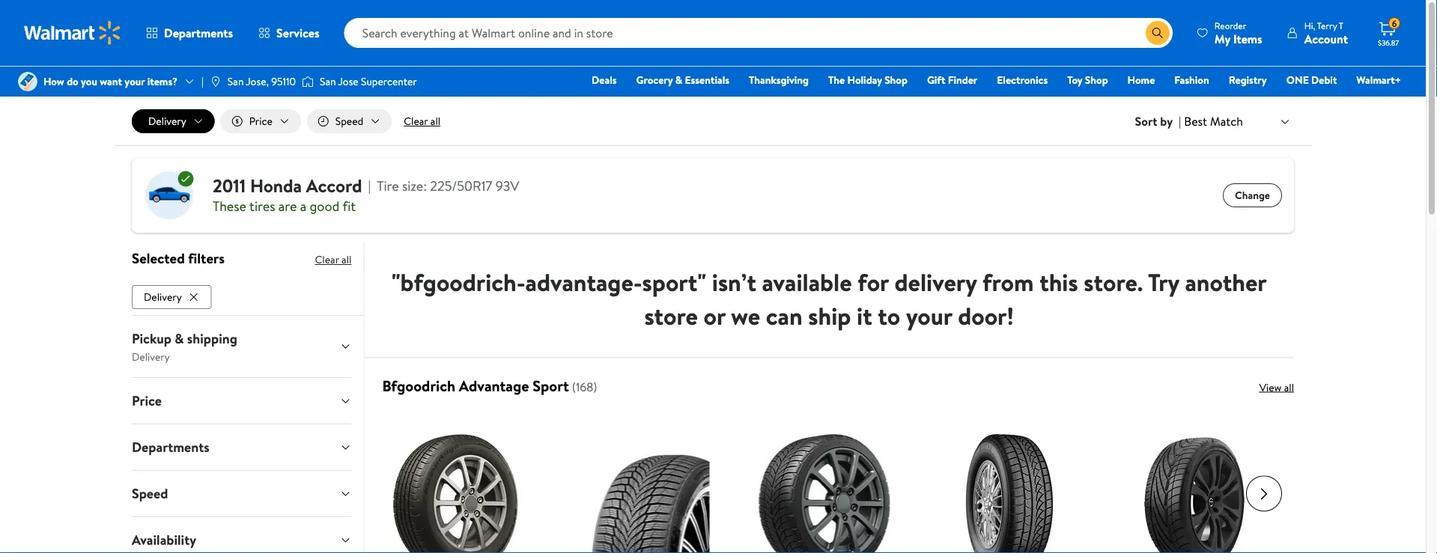 Task type: vqa. For each thing, say whether or not it's contained in the screenshot.
Clear Search Field Text icon
yes



Task type: describe. For each thing, give the bounding box(es) containing it.
san for san jose, 95110
[[228, 74, 244, 89]]

price tab
[[120, 378, 364, 424]]

ship
[[808, 300, 851, 333]]

this
[[1040, 266, 1078, 299]]

sport
[[533, 375, 569, 396]]

registry
[[1229, 73, 1267, 87]]

gift
[[927, 73, 946, 87]]

do
[[67, 74, 78, 89]]

deals link
[[585, 72, 624, 88]]

reorder my items
[[1215, 19, 1263, 47]]

delivery button
[[132, 285, 212, 309]]

nitto neo gen neogen 225/50zr17 98w all season ultra high performance tire image
[[1124, 434, 1264, 554]]

essentials
[[685, 73, 730, 87]]

clear all button inside the sort and filter section element
[[398, 109, 446, 133]]

availability tab
[[120, 517, 364, 554]]

0 horizontal spatial clear all button
[[315, 248, 352, 272]]

services button
[[246, 15, 332, 51]]

supercenter
[[361, 74, 417, 89]]

sort
[[1135, 113, 1158, 130]]

1 vertical spatial speed button
[[120, 471, 364, 517]]

view all
[[1260, 380, 1294, 395]]

t
[[1339, 19, 1344, 32]]

bfgoodrich g-force comp-2 a/s+ all season 225/50zr17 94y xl passenger tire image
[[755, 434, 894, 554]]

for
[[858, 266, 889, 299]]

gift finder
[[927, 73, 978, 87]]

change
[[1235, 188, 1270, 203]]

0 vertical spatial your
[[125, 74, 145, 89]]

hi,
[[1305, 19, 1315, 32]]

shop inside the holiday shop link
[[885, 73, 908, 87]]

deals
[[592, 73, 617, 87]]

sort and filter section element
[[114, 97, 1312, 145]]

tires
[[249, 197, 275, 215]]

one debit
[[1287, 73, 1337, 87]]

honda
[[250, 173, 302, 199]]

speed tab
[[120, 471, 364, 517]]

selected
[[132, 249, 185, 268]]

home
[[1128, 73, 1155, 87]]

available
[[762, 266, 852, 299]]

all for the leftmost clear all "button"
[[342, 252, 352, 267]]

0 vertical spatial speed button
[[307, 109, 392, 133]]

2011
[[213, 173, 246, 199]]

delivery inside "pickup & shipping delivery"
[[132, 349, 170, 364]]

availability button
[[120, 517, 364, 554]]

gift finder link
[[920, 72, 984, 88]]

toy
[[1067, 73, 1083, 87]]

next slide for bfgoodrich advantage sport list image
[[1246, 476, 1282, 512]]

toy shop link
[[1061, 72, 1115, 88]]

0 horizontal spatial |
[[201, 74, 204, 89]]

home link
[[1121, 72, 1162, 88]]

"bfgoodrich-advantage-sport" isn't available for delivery from this store. try another store or we can ship it to your door!
[[392, 266, 1267, 333]]

match
[[1210, 113, 1243, 129]]

availability
[[132, 531, 196, 550]]

clear all for the leftmost clear all "button"
[[315, 252, 352, 267]]

pickup & shipping tab
[[120, 316, 364, 377]]

one
[[1287, 73, 1309, 87]]

best match button
[[1181, 111, 1294, 131]]

 image for san jose, 95110
[[210, 76, 222, 88]]

clear inside the sort and filter section element
[[404, 114, 428, 128]]

 image for how do you want your items?
[[18, 72, 37, 91]]

departments button
[[133, 15, 246, 51]]

change button
[[1223, 184, 1282, 208]]

these
[[213, 197, 246, 215]]

sport"
[[642, 266, 706, 299]]

debit
[[1312, 73, 1337, 87]]

finder
[[948, 73, 978, 87]]

grocery
[[636, 73, 673, 87]]

how do you want your items?
[[43, 74, 178, 89]]

1 vertical spatial price button
[[120, 378, 364, 424]]

advantage
[[459, 375, 529, 396]]

search icon image
[[1152, 27, 1164, 39]]

applied filters section element
[[132, 249, 225, 268]]

from
[[983, 266, 1034, 299]]

walmart+
[[1357, 73, 1401, 87]]

0 horizontal spatial clear
[[315, 252, 339, 267]]

shipping
[[187, 329, 237, 348]]

another
[[1185, 266, 1267, 299]]

advantage-
[[525, 266, 642, 299]]

you
[[81, 74, 97, 89]]

| inside 2011 honda accord | tire size: 225/50r17 93v these tires are a good fit
[[368, 177, 371, 196]]

san jose, 95110
[[228, 74, 296, 89]]

0 vertical spatial price button
[[221, 109, 301, 133]]

delivery button
[[132, 109, 215, 133]]

are
[[278, 197, 297, 215]]

6
[[1392, 17, 1397, 30]]

items?
[[147, 74, 178, 89]]

account
[[1305, 30, 1348, 47]]

delivery list item
[[132, 282, 215, 309]]

store
[[644, 300, 698, 333]]

selected filters
[[132, 249, 225, 268]]

departments inside popup button
[[164, 25, 233, 41]]

price inside tab
[[132, 392, 162, 410]]

your inside "bfgoodrich-advantage-sport" isn't available for delivery from this store. try another store or we can ship it to your door!
[[906, 300, 952, 333]]

petlas snow master w651 225/50r17 98v bsw fits: 2012-15 chevrolet cruze lt, 2012-18 ford focus electric image
[[940, 434, 1079, 554]]

the holiday shop link
[[822, 72, 914, 88]]



Task type: locate. For each thing, give the bounding box(es) containing it.
clear all inside "button"
[[404, 114, 440, 128]]

(168)
[[572, 379, 597, 395]]

2 horizontal spatial  image
[[302, 74, 314, 89]]

speed button up "availability" dropdown button at the bottom left of page
[[120, 471, 364, 517]]

1 vertical spatial all
[[342, 252, 352, 267]]

accord
[[306, 173, 362, 199]]

1 horizontal spatial |
[[368, 177, 371, 196]]

0 vertical spatial |
[[201, 74, 204, 89]]

set of 4 bfgoodrich advantage control 225/50r17 94v tires fits: 2012-15 chevrolet cruze lt, 2012-18 ford focus electric image
[[385, 434, 525, 554]]

registry link
[[1222, 72, 1274, 88]]

clear all button down good
[[315, 248, 352, 272]]

Walmart Site-Wide search field
[[344, 18, 1173, 48]]

holiday
[[848, 73, 882, 87]]

or
[[704, 300, 726, 333]]

electronics
[[997, 73, 1048, 87]]

departments button
[[120, 425, 364, 470]]

clear down supercenter
[[404, 114, 428, 128]]

good
[[310, 197, 340, 215]]

0 horizontal spatial shop
[[885, 73, 908, 87]]

reorder
[[1215, 19, 1247, 32]]

price inside the sort and filter section element
[[249, 114, 272, 128]]

0 horizontal spatial san
[[228, 74, 244, 89]]

walmart image
[[24, 21, 121, 45]]

fashion link
[[1168, 72, 1216, 88]]

95110
[[271, 74, 296, 89]]

speed up availability at the left
[[132, 484, 168, 503]]

price button
[[221, 109, 301, 133], [120, 378, 364, 424]]

store.
[[1084, 266, 1143, 299]]

2 san from the left
[[320, 74, 336, 89]]

all up "225/50r17"
[[431, 114, 440, 128]]

the
[[828, 73, 845, 87]]

 image left how
[[18, 72, 37, 91]]

& for pickup
[[175, 329, 184, 348]]

jose,
[[246, 74, 269, 89]]

the holiday shop
[[828, 73, 908, 87]]

2 vertical spatial |
[[368, 177, 371, 196]]

2 vertical spatial all
[[1284, 380, 1294, 395]]

sort by |
[[1135, 113, 1181, 130]]

speed inside the sort and filter section element
[[335, 114, 363, 128]]

1 vertical spatial &
[[175, 329, 184, 348]]

speed
[[335, 114, 363, 128], [132, 484, 168, 503]]

1 horizontal spatial price
[[249, 114, 272, 128]]

& right pickup
[[175, 329, 184, 348]]

all right view
[[1284, 380, 1294, 395]]

1 vertical spatial clear all button
[[315, 248, 352, 272]]

door!
[[958, 300, 1014, 333]]

clear all down supercenter
[[404, 114, 440, 128]]

fit
[[343, 197, 356, 215]]

my
[[1215, 30, 1231, 47]]

walmart+ link
[[1350, 72, 1408, 88]]

thanksgiving link
[[742, 72, 816, 88]]

isn't
[[712, 266, 756, 299]]

& right the grocery
[[675, 73, 682, 87]]

2 horizontal spatial all
[[1284, 380, 1294, 395]]

| right items?
[[201, 74, 204, 89]]

all for view all link
[[1284, 380, 1294, 395]]

clear search field text image
[[1128, 27, 1140, 39]]

pickup & shipping delivery
[[132, 329, 237, 364]]

shop right holiday at right top
[[885, 73, 908, 87]]

want
[[100, 74, 122, 89]]

& for grocery
[[675, 73, 682, 87]]

1 vertical spatial clear all
[[315, 252, 352, 267]]

can
[[766, 300, 803, 333]]

| left tire
[[368, 177, 371, 196]]

bfgoodrich advantage sport (168)
[[382, 375, 597, 396]]

shop inside toy shop link
[[1085, 73, 1108, 87]]

0 horizontal spatial all
[[342, 252, 352, 267]]

a
[[300, 197, 307, 215]]

your down delivery
[[906, 300, 952, 333]]

2 shop from the left
[[1085, 73, 1108, 87]]

your right want
[[125, 74, 145, 89]]

clear all down good
[[315, 252, 352, 267]]

how
[[43, 74, 64, 89]]

speed button down jose
[[307, 109, 392, 133]]

2 vertical spatial delivery
[[132, 349, 170, 364]]

grocery & essentials
[[636, 73, 730, 87]]

1 horizontal spatial your
[[906, 300, 952, 333]]

 image right 95110
[[302, 74, 314, 89]]

Search search field
[[344, 18, 1173, 48]]

1 san from the left
[[228, 74, 244, 89]]

price button down the san jose, 95110
[[221, 109, 301, 133]]

0 vertical spatial &
[[675, 73, 682, 87]]

departments inside dropdown button
[[132, 438, 209, 457]]

1 horizontal spatial clear all button
[[398, 109, 446, 133]]

shop
[[885, 73, 908, 87], [1085, 73, 1108, 87]]

san jose supercenter
[[320, 74, 417, 89]]

0 vertical spatial clear all
[[404, 114, 440, 128]]

1 horizontal spatial clear all
[[404, 114, 440, 128]]

all for clear all "button" in the sort and filter section element
[[431, 114, 440, 128]]

0 vertical spatial clear all button
[[398, 109, 446, 133]]

best
[[1184, 113, 1207, 129]]

1 horizontal spatial speed
[[335, 114, 363, 128]]

 image
[[18, 72, 37, 91], [302, 74, 314, 89], [210, 76, 222, 88]]

93v
[[496, 177, 519, 196]]

0 vertical spatial departments
[[164, 25, 233, 41]]

delivery down pickup
[[132, 349, 170, 364]]

1 vertical spatial delivery
[[144, 290, 182, 304]]

 image for san jose supercenter
[[302, 74, 314, 89]]

1 horizontal spatial  image
[[210, 76, 222, 88]]

| inside the sort and filter section element
[[1179, 113, 1181, 130]]

1 vertical spatial your
[[906, 300, 952, 333]]

delivery
[[895, 266, 977, 299]]

price down the san jose, 95110
[[249, 114, 272, 128]]

0 horizontal spatial speed
[[132, 484, 168, 503]]

view
[[1260, 380, 1282, 395]]

san left jose
[[320, 74, 336, 89]]

hi, terry t account
[[1305, 19, 1348, 47]]

toy shop
[[1067, 73, 1108, 87]]

all down fit
[[342, 252, 352, 267]]

0 vertical spatial clear
[[404, 114, 428, 128]]

size:
[[402, 177, 427, 196]]

|
[[201, 74, 204, 89], [1179, 113, 1181, 130], [368, 177, 371, 196]]

bfgoodrich
[[382, 375, 455, 396]]

clear all button
[[398, 109, 446, 133], [315, 248, 352, 272]]

0 horizontal spatial price
[[132, 392, 162, 410]]

delivery down items?
[[148, 114, 186, 128]]

1 vertical spatial price
[[132, 392, 162, 410]]

2011 honda accord | tire size: 225/50r17 93v these tires are a good fit
[[213, 173, 519, 215]]

san
[[228, 74, 244, 89], [320, 74, 336, 89]]

price
[[249, 114, 272, 128], [132, 392, 162, 410]]

speed inside "tab"
[[132, 484, 168, 503]]

delivery down selected
[[144, 290, 182, 304]]

1 vertical spatial departments
[[132, 438, 209, 457]]

1 horizontal spatial shop
[[1085, 73, 1108, 87]]

0 horizontal spatial your
[[125, 74, 145, 89]]

1 vertical spatial speed
[[132, 484, 168, 503]]

try
[[1148, 266, 1179, 299]]

items
[[1234, 30, 1263, 47]]

0 vertical spatial speed
[[335, 114, 363, 128]]

1 horizontal spatial all
[[431, 114, 440, 128]]

services
[[276, 25, 320, 41]]

 image left jose,
[[210, 76, 222, 88]]

delivery inside button
[[144, 290, 182, 304]]

car,truck,van image
[[144, 170, 195, 221]]

your
[[125, 74, 145, 89], [906, 300, 952, 333]]

clear all for clear all "button" in the sort and filter section element
[[404, 114, 440, 128]]

1 horizontal spatial san
[[320, 74, 336, 89]]

price down pickup
[[132, 392, 162, 410]]

tire
[[377, 177, 399, 196]]

jose
[[338, 74, 359, 89]]

clear all button down supercenter
[[398, 109, 446, 133]]

0 vertical spatial all
[[431, 114, 440, 128]]

1 shop from the left
[[885, 73, 908, 87]]

0 vertical spatial price
[[249, 114, 272, 128]]

delivery inside dropdown button
[[148, 114, 186, 128]]

san left jose,
[[228, 74, 244, 89]]

filters
[[188, 249, 225, 268]]

225/50r17 nex wingrd spt2 98v image
[[570, 434, 709, 554]]

"bfgoodrich-
[[392, 266, 525, 299]]

shop right toy at top
[[1085, 73, 1108, 87]]

fashion
[[1175, 73, 1209, 87]]

one debit link
[[1280, 72, 1344, 88]]

price button up departments dropdown button
[[120, 378, 364, 424]]

& inside "pickup & shipping delivery"
[[175, 329, 184, 348]]

pickup
[[132, 329, 172, 348]]

it
[[857, 300, 872, 333]]

2 horizontal spatial |
[[1179, 113, 1181, 130]]

0 horizontal spatial clear all
[[315, 252, 352, 267]]

terry
[[1317, 19, 1337, 32]]

1 vertical spatial |
[[1179, 113, 1181, 130]]

225/50r17
[[430, 177, 492, 196]]

1 vertical spatial clear
[[315, 252, 339, 267]]

1 horizontal spatial clear
[[404, 114, 428, 128]]

by
[[1160, 113, 1173, 130]]

all inside the sort and filter section element
[[431, 114, 440, 128]]

0 horizontal spatial  image
[[18, 72, 37, 91]]

0 horizontal spatial &
[[175, 329, 184, 348]]

| right by
[[1179, 113, 1181, 130]]

best match
[[1184, 113, 1243, 129]]

grocery & essentials link
[[630, 72, 736, 88]]

san for san jose supercenter
[[320, 74, 336, 89]]

1 horizontal spatial &
[[675, 73, 682, 87]]

speed down jose
[[335, 114, 363, 128]]

0 vertical spatial delivery
[[148, 114, 186, 128]]

departments tab
[[120, 425, 364, 470]]

&
[[675, 73, 682, 87], [175, 329, 184, 348]]

clear down good
[[315, 252, 339, 267]]

electronics link
[[990, 72, 1055, 88]]

departments
[[164, 25, 233, 41], [132, 438, 209, 457]]



